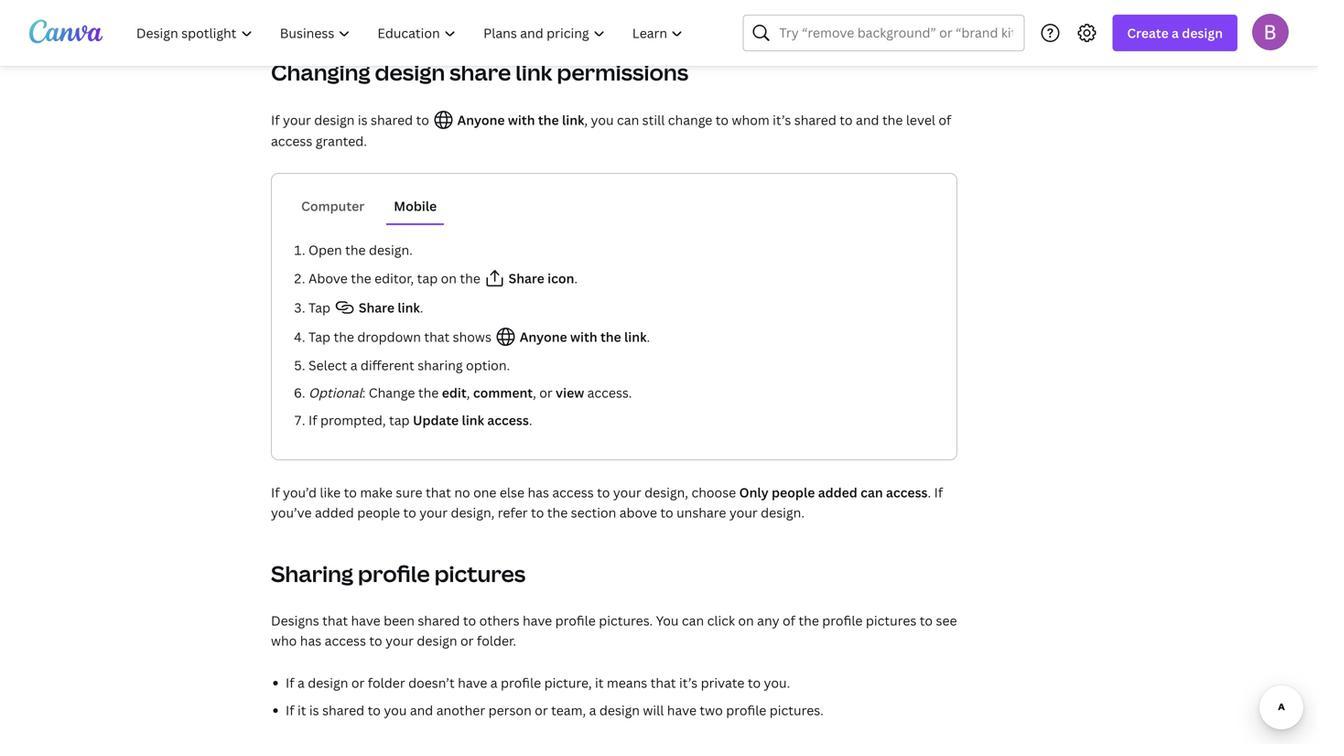 Task type: vqa. For each thing, say whether or not it's contained in the screenshot.
1st the to
no



Task type: describe. For each thing, give the bounding box(es) containing it.
, inside ', you can still change to whom it's shared to and the level of access granted.'
[[585, 111, 588, 129]]

folder.
[[477, 632, 517, 650]]

with for anyone with the link .
[[571, 328, 598, 346]]

design up granted.
[[314, 111, 355, 129]]

Try "remove background" or "brand kit" search field
[[780, 16, 1013, 50]]

tap the dropdown that shows
[[309, 328, 495, 346]]

anyone for anyone with the link .
[[520, 328, 568, 346]]

you.
[[764, 675, 791, 692]]

that up will
[[651, 675, 676, 692]]

tap for tap the dropdown that shows
[[309, 328, 331, 346]]

different
[[361, 357, 415, 374]]

link for anyone with the link .
[[625, 328, 647, 346]]

share link .
[[359, 299, 424, 316]]

on inside designs that have been shared to others have profile pictures. you can click on any of the profile pictures to see who has access to your design or folder.
[[739, 612, 755, 630]]

whom
[[732, 111, 770, 129]]

your inside designs that have been shared to others have profile pictures. you can click on any of the profile pictures to see who has access to your design or folder.
[[386, 632, 414, 650]]

that inside designs that have been shared to others have profile pictures. you can click on any of the profile pictures to see who has access to your design or folder.
[[323, 612, 348, 630]]

profile right two
[[727, 702, 767, 719]]

design left folder
[[308, 675, 348, 692]]

like
[[320, 484, 341, 501]]

still
[[643, 111, 665, 129]]

added inside '. if you've added people to your design, refer to the section above to unshare your design.'
[[315, 504, 354, 522]]

1 vertical spatial you
[[384, 702, 407, 719]]

1 horizontal spatial people
[[772, 484, 816, 501]]

share for share icon
[[509, 270, 545, 287]]

profile up picture,
[[556, 612, 596, 630]]

access.
[[588, 384, 632, 402]]

0 horizontal spatial pictures
[[435, 559, 526, 589]]

option.
[[466, 357, 510, 374]]

it's inside ', you can still change to whom it's shared to and the level of access granted.'
[[773, 111, 792, 129]]

if for if a design or folder doesn't have a profile picture, it means that it's private to you.
[[286, 675, 295, 692]]

. if you've added people to your design, refer to the section above to unshare your design.
[[271, 484, 944, 522]]

1 vertical spatial it's
[[680, 675, 698, 692]]

design inside designs that have been shared to others have profile pictures. you can click on any of the profile pictures to see who has access to your design or folder.
[[417, 632, 458, 650]]

1 horizontal spatial added
[[819, 484, 858, 501]]

to left see at right
[[920, 612, 933, 630]]

tap for tap
[[309, 299, 334, 316]]

design down means
[[600, 702, 640, 719]]

optional : change the edit , comment , or view access.
[[309, 384, 632, 402]]

share for share link
[[359, 299, 395, 316]]

icon
[[548, 270, 575, 287]]

will
[[643, 702, 664, 719]]

your down changing
[[283, 111, 311, 129]]

link down the optional : change the edit , comment , or view access.
[[462, 412, 485, 429]]

to down sure
[[403, 504, 417, 522]]

team,
[[551, 702, 586, 719]]

to right "above"
[[661, 504, 674, 522]]

the left edit
[[418, 384, 439, 402]]

the inside designs that have been shared to others have profile pictures. you can click on any of the profile pictures to see who has access to your design or folder.
[[799, 612, 820, 630]]

sure
[[396, 484, 423, 501]]

the down open the design.
[[351, 270, 372, 287]]

permissions
[[557, 57, 689, 87]]

to right refer
[[531, 504, 544, 522]]

anyone with the link
[[455, 111, 585, 129]]

the up access. at the left of the page
[[601, 328, 622, 346]]

design. inside '. if you've added people to your design, refer to the section above to unshare your design.'
[[761, 504, 805, 522]]

if prompted, tap update link access .
[[309, 412, 533, 429]]

you
[[656, 612, 679, 630]]

click
[[708, 612, 735, 630]]

and inside ', you can still change to whom it's shared to and the level of access granted.'
[[856, 111, 880, 129]]

anyone with the link .
[[517, 328, 650, 346]]

sharing profile pictures
[[271, 559, 526, 589]]

means
[[607, 675, 648, 692]]

to down folder
[[368, 702, 381, 719]]

design, inside '. if you've added people to your design, refer to the section above to unshare your design.'
[[451, 504, 495, 522]]

doesn't
[[409, 675, 455, 692]]

if for if your design is shared to
[[271, 111, 280, 129]]

who
[[271, 632, 297, 650]]

create
[[1128, 24, 1169, 42]]

been
[[384, 612, 415, 630]]

have right will
[[668, 702, 697, 719]]

change
[[369, 384, 415, 402]]

comment
[[473, 384, 533, 402]]

section
[[571, 504, 617, 522]]

select
[[309, 357, 347, 374]]

1 vertical spatial tap
[[389, 412, 410, 429]]

designs
[[271, 612, 319, 630]]

2 horizontal spatial can
[[861, 484, 884, 501]]

profile right any
[[823, 612, 863, 630]]

refer
[[498, 504, 528, 522]]

bob builder image
[[1253, 14, 1290, 50]]

update
[[413, 412, 459, 429]]

only
[[740, 484, 769, 501]]

granted.
[[316, 132, 367, 150]]

your up "above"
[[614, 484, 642, 501]]

0 vertical spatial is
[[358, 111, 368, 129]]

shared inside designs that have been shared to others have profile pictures. you can click on any of the profile pictures to see who has access to your design or folder.
[[418, 612, 460, 630]]

editor,
[[375, 270, 414, 287]]

shows
[[453, 328, 492, 346]]

pictures. inside designs that have been shared to others have profile pictures. you can click on any of the profile pictures to see who has access to your design or folder.
[[599, 612, 653, 630]]

picture,
[[545, 675, 592, 692]]

create a design button
[[1113, 15, 1238, 51]]

have right others
[[523, 612, 553, 630]]

dropdown
[[358, 328, 421, 346]]

two
[[700, 702, 723, 719]]

a for select
[[351, 357, 358, 374]]

open the design.
[[309, 241, 413, 259]]

see
[[937, 612, 958, 630]]

have up another
[[458, 675, 488, 692]]

top level navigation element
[[125, 15, 699, 51]]

that up sharing at the left of the page
[[424, 328, 450, 346]]

another
[[437, 702, 486, 719]]

above
[[309, 270, 348, 287]]

above the editor, tap on the
[[309, 270, 484, 287]]

that left no
[[426, 484, 451, 501]]

people inside '. if you've added people to your design, refer to the section above to unshare your design.'
[[357, 504, 400, 522]]

0 horizontal spatial design.
[[369, 241, 413, 259]]

if inside '. if you've added people to your design, refer to the section above to unshare your design.'
[[935, 484, 944, 501]]

folder
[[368, 675, 405, 692]]

to left level
[[840, 111, 853, 129]]

design down the top level navigation element
[[375, 57, 445, 87]]

has inside designs that have been shared to others have profile pictures. you can click on any of the profile pictures to see who has access to your design or folder.
[[300, 632, 322, 650]]

if for if you'd like to make sure that no one else has access to your design, choose only people added can access
[[271, 484, 280, 501]]

one
[[474, 484, 497, 501]]

select a different sharing option.
[[309, 357, 510, 374]]



Task type: locate. For each thing, give the bounding box(es) containing it.
to
[[416, 111, 429, 129], [716, 111, 729, 129], [840, 111, 853, 129], [344, 484, 357, 501], [597, 484, 610, 501], [403, 504, 417, 522], [531, 504, 544, 522], [661, 504, 674, 522], [463, 612, 476, 630], [920, 612, 933, 630], [370, 632, 383, 650], [748, 675, 761, 692], [368, 702, 381, 719]]

2 tap from the top
[[309, 328, 331, 346]]

can
[[617, 111, 640, 129], [861, 484, 884, 501], [682, 612, 705, 630]]

with for anyone with the link
[[508, 111, 535, 129]]

1 vertical spatial pictures
[[866, 612, 917, 630]]

share
[[450, 57, 511, 87]]

0 horizontal spatial on
[[441, 270, 457, 287]]

to left others
[[463, 612, 476, 630]]

if a design or folder doesn't have a profile picture, it means that it's private to you.
[[286, 675, 791, 692]]

the inside '. if you've added people to your design, refer to the section above to unshare your design.'
[[548, 504, 568, 522]]

has right 'else'
[[528, 484, 550, 501]]

design. down only
[[761, 504, 805, 522]]

is
[[358, 111, 368, 129], [310, 702, 319, 719]]

0 vertical spatial can
[[617, 111, 640, 129]]

0 vertical spatial anyone
[[458, 111, 505, 129]]

share icon .
[[506, 270, 578, 287]]

design up doesn't
[[417, 632, 458, 650]]

share up dropdown
[[359, 299, 395, 316]]

with
[[508, 111, 535, 129], [571, 328, 598, 346]]

0 vertical spatial pictures
[[435, 559, 526, 589]]

1 horizontal spatial has
[[528, 484, 550, 501]]

0 horizontal spatial of
[[783, 612, 796, 630]]

0 horizontal spatial it's
[[680, 675, 698, 692]]

it's right whom
[[773, 111, 792, 129]]

pictures
[[435, 559, 526, 589], [866, 612, 917, 630]]

pictures up others
[[435, 559, 526, 589]]

1 vertical spatial tap
[[309, 328, 331, 346]]

computer button
[[294, 189, 372, 223]]

:
[[362, 384, 366, 402]]

1 horizontal spatial and
[[856, 111, 880, 129]]

profile up been
[[358, 559, 430, 589]]

0 vertical spatial it's
[[773, 111, 792, 129]]

0 vertical spatial it
[[595, 675, 604, 692]]

added
[[819, 484, 858, 501], [315, 504, 354, 522]]

on
[[441, 270, 457, 287], [739, 612, 755, 630]]

a
[[1172, 24, 1180, 42], [351, 357, 358, 374], [298, 675, 305, 692], [491, 675, 498, 692], [589, 702, 597, 719]]

0 vertical spatial design.
[[369, 241, 413, 259]]

unshare
[[677, 504, 727, 522]]

0 horizontal spatial ,
[[467, 384, 470, 402]]

0 vertical spatial has
[[528, 484, 550, 501]]

to up folder
[[370, 632, 383, 650]]

link up tap the dropdown that shows
[[398, 299, 420, 316]]

no
[[455, 484, 470, 501]]

pictures.
[[599, 612, 653, 630], [770, 702, 824, 719]]

if you'd like to make sure that no one else has access to your design, choose only people added can access
[[271, 484, 928, 501]]

a down the designs
[[298, 675, 305, 692]]

0 vertical spatial and
[[856, 111, 880, 129]]

2 vertical spatial can
[[682, 612, 705, 630]]

it's
[[773, 111, 792, 129], [680, 675, 698, 692]]

it left means
[[595, 675, 604, 692]]

1 vertical spatial it
[[298, 702, 306, 719]]

, down option.
[[467, 384, 470, 402]]

0 horizontal spatial tap
[[389, 412, 410, 429]]

1 vertical spatial design.
[[761, 504, 805, 522]]

link down permissions at the top of the page
[[562, 111, 585, 129]]

link up anyone with the link
[[516, 57, 553, 87]]

you'd
[[283, 484, 317, 501]]

anyone
[[458, 111, 505, 129], [520, 328, 568, 346]]

your down been
[[386, 632, 414, 650]]

1 vertical spatial on
[[739, 612, 755, 630]]

1 horizontal spatial design,
[[645, 484, 689, 501]]

prompted,
[[321, 412, 386, 429]]

1 horizontal spatial anyone
[[520, 328, 568, 346]]

tap up "select"
[[309, 328, 331, 346]]

0 horizontal spatial with
[[508, 111, 535, 129]]

tap down above
[[309, 299, 334, 316]]

shared
[[371, 111, 413, 129], [795, 111, 837, 129], [418, 612, 460, 630], [322, 702, 365, 719]]

pictures. left you
[[599, 612, 653, 630]]

of right any
[[783, 612, 796, 630]]

open
[[309, 241, 342, 259]]

if for if prompted, tap update link access .
[[309, 412, 317, 429]]

if for if it is shared to you and another person or team, a design will have two profile pictures.
[[286, 702, 295, 719]]

computer
[[301, 197, 365, 215]]

0 vertical spatial pictures.
[[599, 612, 653, 630]]

people down make
[[357, 504, 400, 522]]

1 vertical spatial share
[[359, 299, 395, 316]]

1 horizontal spatial can
[[682, 612, 705, 630]]

optional
[[309, 384, 362, 402]]

you down folder
[[384, 702, 407, 719]]

1 vertical spatial design,
[[451, 504, 495, 522]]

1 horizontal spatial pictures.
[[770, 702, 824, 719]]

the down changing design share link permissions
[[538, 111, 559, 129]]

others
[[480, 612, 520, 630]]

0 vertical spatial tap
[[417, 270, 438, 287]]

a right "select"
[[351, 357, 358, 374]]

to left you.
[[748, 675, 761, 692]]

0 horizontal spatial you
[[384, 702, 407, 719]]

it down the designs
[[298, 702, 306, 719]]

access inside designs that have been shared to others have profile pictures. you can click on any of the profile pictures to see who has access to your design or folder.
[[325, 632, 366, 650]]

pictures inside designs that have been shared to others have profile pictures. you can click on any of the profile pictures to see who has access to your design or folder.
[[866, 612, 917, 630]]

link up access. at the left of the page
[[625, 328, 647, 346]]

access
[[271, 132, 313, 150], [488, 412, 529, 429], [553, 484, 594, 501], [887, 484, 928, 501], [325, 632, 366, 650]]

to left whom
[[716, 111, 729, 129]]

anyone down 'share'
[[458, 111, 505, 129]]

and down doesn't
[[410, 702, 434, 719]]

of inside designs that have been shared to others have profile pictures. you can click on any of the profile pictures to see who has access to your design or folder.
[[783, 612, 796, 630]]

0 horizontal spatial anyone
[[458, 111, 505, 129]]

1 horizontal spatial share
[[509, 270, 545, 287]]

or left folder.
[[461, 632, 474, 650]]

the
[[538, 111, 559, 129], [883, 111, 904, 129], [345, 241, 366, 259], [351, 270, 372, 287], [460, 270, 481, 287], [334, 328, 354, 346], [601, 328, 622, 346], [418, 384, 439, 402], [548, 504, 568, 522], [799, 612, 820, 630]]

0 horizontal spatial added
[[315, 504, 354, 522]]

you've
[[271, 504, 312, 522]]

with up view
[[571, 328, 598, 346]]

0 vertical spatial on
[[441, 270, 457, 287]]

changing
[[271, 57, 371, 87]]

shared inside ', you can still change to whom it's shared to and the level of access granted.'
[[795, 111, 837, 129]]

anyone down share icon .
[[520, 328, 568, 346]]

1 vertical spatial with
[[571, 328, 598, 346]]

design. up editor,
[[369, 241, 413, 259]]

that right the designs
[[323, 612, 348, 630]]

profile
[[358, 559, 430, 589], [556, 612, 596, 630], [823, 612, 863, 630], [501, 675, 542, 692], [727, 702, 767, 719]]

or left team,
[[535, 702, 548, 719]]

1 vertical spatial anyone
[[520, 328, 568, 346]]

edit
[[442, 384, 467, 402]]

your down only
[[730, 504, 758, 522]]

design, down no
[[451, 504, 495, 522]]

design
[[1183, 24, 1224, 42], [375, 57, 445, 87], [314, 111, 355, 129], [417, 632, 458, 650], [308, 675, 348, 692], [600, 702, 640, 719]]

else
[[500, 484, 525, 501]]

a for if
[[298, 675, 305, 692]]

or left folder
[[352, 675, 365, 692]]

have left been
[[351, 612, 381, 630]]

0 vertical spatial people
[[772, 484, 816, 501]]

or left view
[[540, 384, 553, 402]]

of inside ', you can still change to whom it's shared to and the level of access granted.'
[[939, 111, 952, 129]]

added down "like"
[[315, 504, 354, 522]]

0 horizontal spatial design,
[[451, 504, 495, 522]]

link for anyone with the link
[[562, 111, 585, 129]]

profile up person
[[501, 675, 542, 692]]

0 horizontal spatial people
[[357, 504, 400, 522]]

or
[[540, 384, 553, 402], [461, 632, 474, 650], [352, 675, 365, 692], [535, 702, 548, 719]]

above
[[620, 504, 658, 522]]

change
[[668, 111, 713, 129]]

any
[[758, 612, 780, 630]]

share left the icon
[[509, 270, 545, 287]]

make
[[360, 484, 393, 501]]

can inside ', you can still change to whom it's shared to and the level of access granted.'
[[617, 111, 640, 129]]

added right only
[[819, 484, 858, 501]]

0 horizontal spatial has
[[300, 632, 322, 650]]

1 vertical spatial has
[[300, 632, 322, 650]]

1 horizontal spatial it's
[[773, 111, 792, 129]]

0 vertical spatial design,
[[645, 484, 689, 501]]

your
[[283, 111, 311, 129], [614, 484, 642, 501], [420, 504, 448, 522], [730, 504, 758, 522], [386, 632, 414, 650]]

private
[[701, 675, 745, 692]]

design, up "above"
[[645, 484, 689, 501]]

pictures left see at right
[[866, 612, 917, 630]]

a up person
[[491, 675, 498, 692]]

1 vertical spatial is
[[310, 702, 319, 719]]

1 horizontal spatial of
[[939, 111, 952, 129]]

.
[[575, 270, 578, 287], [420, 299, 424, 316], [647, 328, 650, 346], [529, 412, 533, 429], [928, 484, 932, 501]]

1 horizontal spatial with
[[571, 328, 598, 346]]

if your design is shared to
[[271, 111, 433, 129]]

sharing
[[418, 357, 463, 374]]

choose
[[692, 484, 737, 501]]

a for create
[[1172, 24, 1180, 42]]

the right any
[[799, 612, 820, 630]]

design,
[[645, 484, 689, 501], [451, 504, 495, 522]]

0 vertical spatial with
[[508, 111, 535, 129]]

0 vertical spatial tap
[[309, 299, 334, 316]]

and left level
[[856, 111, 880, 129]]

1 horizontal spatial you
[[591, 111, 614, 129]]

person
[[489, 702, 532, 719]]

if
[[271, 111, 280, 129], [309, 412, 317, 429], [271, 484, 280, 501], [935, 484, 944, 501], [286, 675, 295, 692], [286, 702, 295, 719]]

. inside '. if you've added people to your design, refer to the section above to unshare your design.'
[[928, 484, 932, 501]]

, you can still change to whom it's shared to and the level of access granted.
[[271, 111, 952, 150]]

1 horizontal spatial tap
[[417, 270, 438, 287]]

0 horizontal spatial it
[[298, 702, 306, 719]]

1 horizontal spatial pictures
[[866, 612, 917, 630]]

the up shows
[[460, 270, 481, 287]]

link for changing design share link permissions
[[516, 57, 553, 87]]

if it is shared to you and another person or team, a design will have two profile pictures.
[[286, 702, 824, 719]]

pictures. down you.
[[770, 702, 824, 719]]

2 horizontal spatial ,
[[585, 111, 588, 129]]

to down changing design share link permissions
[[416, 111, 429, 129]]

0 vertical spatial you
[[591, 111, 614, 129]]

mobile
[[394, 197, 437, 215]]

0 horizontal spatial pictures.
[[599, 612, 653, 630]]

access inside ', you can still change to whom it's shared to and the level of access granted.'
[[271, 132, 313, 150]]

tap right editor,
[[417, 270, 438, 287]]

mobile button
[[387, 189, 444, 223]]

0 vertical spatial share
[[509, 270, 545, 287]]

1 horizontal spatial is
[[358, 111, 368, 129]]

of
[[939, 111, 952, 129], [783, 612, 796, 630]]

people
[[772, 484, 816, 501], [357, 504, 400, 522]]

to right "like"
[[344, 484, 357, 501]]

,
[[585, 111, 588, 129], [467, 384, 470, 402], [533, 384, 537, 402]]

has
[[528, 484, 550, 501], [300, 632, 322, 650]]

can inside designs that have been shared to others have profile pictures. you can click on any of the profile pictures to see who has access to your design or folder.
[[682, 612, 705, 630]]

a inside dropdown button
[[1172, 24, 1180, 42]]

sharing
[[271, 559, 354, 589]]

it's left private
[[680, 675, 698, 692]]

link
[[516, 57, 553, 87], [562, 111, 585, 129], [398, 299, 420, 316], [625, 328, 647, 346], [462, 412, 485, 429]]

a right team,
[[589, 702, 597, 719]]

1 vertical spatial added
[[315, 504, 354, 522]]

the left level
[[883, 111, 904, 129]]

0 vertical spatial added
[[819, 484, 858, 501]]

, down permissions at the top of the page
[[585, 111, 588, 129]]

on left any
[[739, 612, 755, 630]]

, left view
[[533, 384, 537, 402]]

0 vertical spatial of
[[939, 111, 952, 129]]

create a design
[[1128, 24, 1224, 42]]

has down the designs
[[300, 632, 322, 650]]

tap
[[309, 299, 334, 316], [309, 328, 331, 346]]

the right 'open' at left
[[345, 241, 366, 259]]

1 tap from the top
[[309, 299, 334, 316]]

1 horizontal spatial it
[[595, 675, 604, 692]]

0 horizontal spatial can
[[617, 111, 640, 129]]

the left section
[[548, 504, 568, 522]]

designs that have been shared to others have profile pictures. you can click on any of the profile pictures to see who has access to your design or folder.
[[271, 612, 958, 650]]

people right only
[[772, 484, 816, 501]]

level
[[907, 111, 936, 129]]

changing design share link permissions
[[271, 57, 689, 87]]

1 vertical spatial pictures.
[[770, 702, 824, 719]]

0 horizontal spatial and
[[410, 702, 434, 719]]

you left still
[[591, 111, 614, 129]]

it
[[595, 675, 604, 692], [298, 702, 306, 719]]

or inside designs that have been shared to others have profile pictures. you can click on any of the profile pictures to see who has access to your design or folder.
[[461, 632, 474, 650]]

view
[[556, 384, 585, 402]]

1 horizontal spatial design.
[[761, 504, 805, 522]]

on right editor,
[[441, 270, 457, 287]]

1 horizontal spatial on
[[739, 612, 755, 630]]

design inside dropdown button
[[1183, 24, 1224, 42]]

design.
[[369, 241, 413, 259], [761, 504, 805, 522]]

design right create
[[1183, 24, 1224, 42]]

1 vertical spatial of
[[783, 612, 796, 630]]

0 horizontal spatial share
[[359, 299, 395, 316]]

tap down change
[[389, 412, 410, 429]]

your down sure
[[420, 504, 448, 522]]

to up section
[[597, 484, 610, 501]]

you inside ', you can still change to whom it's shared to and the level of access granted.'
[[591, 111, 614, 129]]

1 vertical spatial can
[[861, 484, 884, 501]]

1 vertical spatial people
[[357, 504, 400, 522]]

1 vertical spatial and
[[410, 702, 434, 719]]

anyone for anyone with the link
[[458, 111, 505, 129]]

with down 'share'
[[508, 111, 535, 129]]

the inside ', you can still change to whom it's shared to and the level of access granted.'
[[883, 111, 904, 129]]

0 horizontal spatial is
[[310, 702, 319, 719]]

have
[[351, 612, 381, 630], [523, 612, 553, 630], [458, 675, 488, 692], [668, 702, 697, 719]]

a right create
[[1172, 24, 1180, 42]]

1 horizontal spatial ,
[[533, 384, 537, 402]]

of right level
[[939, 111, 952, 129]]

the up "select"
[[334, 328, 354, 346]]



